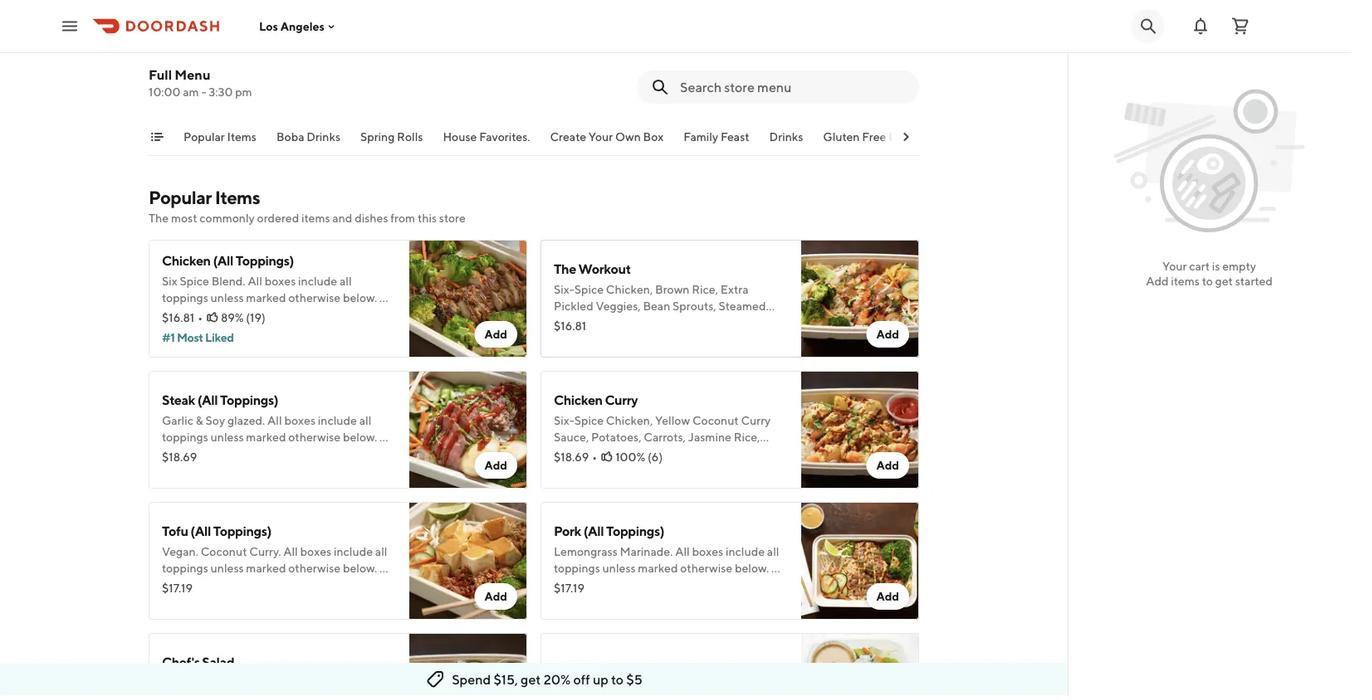 Task type: vqa. For each thing, say whether or not it's contained in the screenshot.
topmost Next button of carousel image
no



Task type: locate. For each thing, give the bounding box(es) containing it.
0 vertical spatial the
[[149, 211, 169, 225]]

add button for tofu (all toppings)
[[475, 584, 517, 610]]

0 horizontal spatial $17.19
[[162, 582, 193, 595]]

0 vertical spatial get
[[1216, 274, 1233, 288]]

0 horizontal spatial your
[[589, 130, 613, 144]]

1 drinks from the left
[[307, 130, 340, 144]]

0 horizontal spatial fresh
[[210, 693, 240, 697]]

chicken for chicken (all toppings)
[[162, 253, 211, 269]]

your cart is empty add items to get started
[[1146, 260, 1273, 288]]

0 vertical spatial herbs,
[[635, 316, 669, 330]]

0 horizontal spatial items
[[301, 211, 330, 225]]

0 horizontal spatial to
[[611, 672, 624, 688]]

family
[[684, 130, 718, 144]]

angeles
[[281, 19, 325, 33]]

shrimp
[[554, 671, 596, 687]]

items down cart on the top right
[[1171, 274, 1200, 288]]

to right up
[[611, 672, 624, 688]]

(all right tofu
[[190, 524, 211, 539]]

items
[[301, 211, 330, 225], [1171, 274, 1200, 288]]

(all for chicken
[[213, 253, 233, 269]]

items inside button
[[227, 130, 257, 144]]

popular down -
[[184, 130, 225, 144]]

popular inside button
[[184, 130, 225, 144]]

$15,
[[494, 672, 518, 688]]

pickled
[[554, 299, 594, 313]]

0 vertical spatial items
[[301, 211, 330, 225]]

1 horizontal spatial to
[[1202, 274, 1213, 288]]

add for steak (all toppings)
[[485, 459, 507, 473]]

to
[[1202, 274, 1213, 288], [611, 672, 624, 688]]

fresh down rice
[[210, 693, 240, 697]]

$17.19
[[162, 582, 193, 595], [554, 582, 585, 595]]

items down pm
[[227, 130, 257, 144]]

1 horizontal spatial $18.69
[[554, 451, 589, 464]]

0 vertical spatial fresh
[[603, 316, 632, 330]]

1 horizontal spatial $16.81
[[554, 319, 586, 333]]

rice
[[228, 676, 251, 690]]

bean
[[643, 299, 670, 313]]

to down cart on the top right
[[1202, 274, 1213, 288]]

items left and
[[301, 211, 330, 225]]

gluten
[[823, 130, 860, 144]]

1 vertical spatial to
[[611, 672, 624, 688]]

empty
[[1223, 260, 1256, 273]]

1 vertical spatial herbs,
[[242, 693, 277, 697]]

drinks inside boba drinks button
[[307, 130, 340, 144]]

herbs, down bean
[[635, 316, 669, 330]]

$16.81 for $16.81
[[554, 319, 586, 333]]

$17.19 down tofu
[[162, 582, 193, 595]]

1 vertical spatial chicken
[[554, 392, 603, 408]]

1 $18.69 from the left
[[162, 451, 197, 464]]

cart
[[1189, 260, 1210, 273]]

1 horizontal spatial $17.19
[[554, 582, 585, 595]]

0 horizontal spatial •
[[198, 311, 203, 325]]

most
[[177, 331, 203, 345]]

0 horizontal spatial spring
[[360, 130, 395, 144]]

drinks right 'boba'
[[307, 130, 340, 144]]

1 $17.19 from the left
[[162, 582, 193, 595]]

toppings) right the pork
[[606, 524, 664, 539]]

get down is on the right
[[1216, 274, 1233, 288]]

toppings) for chicken (all toppings)
[[236, 253, 294, 269]]

add for pork (all toppings)
[[877, 590, 899, 604]]

1 horizontal spatial herbs,
[[635, 316, 669, 330]]

spring
[[360, 130, 395, 144], [598, 671, 637, 687]]

toppings) down ordered
[[236, 253, 294, 269]]

own
[[615, 130, 641, 144]]

create your own box
[[550, 130, 664, 144]]

your
[[589, 130, 613, 144], [1163, 260, 1187, 273]]

1 horizontal spatial fresh
[[603, 316, 632, 330]]

your left own
[[589, 130, 613, 144]]

veggies,
[[596, 299, 641, 313]]

add button for steak (all toppings)
[[475, 453, 517, 479]]

(all down commonly
[[213, 253, 233, 269]]

•
[[198, 311, 203, 325], [592, 451, 597, 464]]

1 horizontal spatial •
[[592, 451, 597, 464]]

(all right the pork
[[584, 524, 604, 539]]

toppings) for steak (all toppings)
[[220, 392, 278, 408]]

2 $18.69 from the left
[[554, 451, 589, 464]]

• up the #1 most liked
[[198, 311, 203, 325]]

get right the $15,
[[521, 672, 541, 688]]

$17.19 down the pork
[[554, 582, 585, 595]]

0 vertical spatial to
[[1202, 274, 1213, 288]]

boba drinks button
[[276, 129, 340, 155]]

3:30
[[209, 85, 233, 99]]

0 horizontal spatial $16.81
[[162, 311, 195, 325]]

most
[[171, 211, 197, 225]]

this
[[418, 211, 437, 225]]

(all for steak
[[197, 392, 218, 408]]

0 vertical spatial spring
[[360, 130, 395, 144]]

chicken down most
[[162, 253, 211, 269]]

chicken for chicken curry
[[554, 392, 603, 408]]

spice
[[575, 283, 604, 296]]

89% (19)
[[221, 311, 266, 325]]

and
[[332, 211, 352, 225]]

$16.81 •
[[162, 311, 203, 325]]

sauce*
[[723, 316, 760, 330]]

1 vertical spatial spring
[[598, 671, 637, 687]]

the left most
[[149, 211, 169, 225]]

items inside popular items the most commonly ordered items and dishes from this store
[[215, 187, 260, 208]]

0 vertical spatial popular
[[184, 130, 225, 144]]

1 horizontal spatial your
[[1163, 260, 1187, 273]]

• left 100%
[[592, 451, 597, 464]]

1 vertical spatial fresh
[[210, 693, 240, 697]]

get
[[1216, 274, 1233, 288], [521, 672, 541, 688]]

1 vertical spatial the
[[554, 261, 576, 277]]

add
[[1146, 274, 1169, 288], [485, 328, 507, 341], [877, 328, 899, 341], [485, 459, 507, 473], [877, 459, 899, 473], [485, 590, 507, 604], [877, 590, 899, 604]]

create
[[550, 130, 586, 144]]

favorites.
[[479, 130, 530, 144]]

chicken left curry
[[554, 392, 603, 408]]

0 horizontal spatial chicken
[[162, 253, 211, 269]]

1 vertical spatial popular
[[149, 187, 212, 208]]

shrimp spring roll image
[[801, 634, 919, 697]]

to for up
[[611, 672, 624, 688]]

herbs, inside the workout six-spice chicken, brown rice, extra pickled veggies, bean sprouts, steamed broccoli, fresh herbs, tamarind sauce*
[[635, 316, 669, 330]]

to inside your cart is empty add items to get started
[[1202, 274, 1213, 288]]

drinks down item search search field
[[770, 130, 803, 144]]

the up six-
[[554, 261, 576, 277]]

extra
[[721, 283, 749, 296]]

chicken (all toppings) image
[[409, 240, 527, 358]]

1 horizontal spatial chicken
[[554, 392, 603, 408]]

house
[[443, 130, 477, 144]]

(all right steak
[[197, 392, 218, 408]]

1 horizontal spatial items
[[1171, 274, 1200, 288]]

0 horizontal spatial the
[[149, 211, 169, 225]]

0 horizontal spatial drinks
[[307, 130, 340, 144]]

1 vertical spatial your
[[1163, 260, 1187, 273]]

$18.69 down steak
[[162, 451, 197, 464]]

steak (all toppings) image
[[409, 371, 527, 489]]

$16.81 up #1
[[162, 311, 195, 325]]

steak
[[162, 392, 195, 408]]

salad,
[[194, 676, 226, 690]]

workout
[[579, 261, 631, 277]]

sprouts,
[[673, 299, 716, 313]]

liked
[[205, 331, 234, 345]]

add for tofu (all toppings)
[[485, 590, 507, 604]]

toppings) right tofu
[[213, 524, 271, 539]]

chef's salad image
[[409, 634, 527, 697]]

herbs, down noodles,
[[242, 693, 277, 697]]

1 horizontal spatial spring
[[598, 671, 637, 687]]

herbs,
[[635, 316, 669, 330], [242, 693, 277, 697]]

feast
[[721, 130, 750, 144]]

your inside button
[[589, 130, 613, 144]]

add for chicken (all toppings)
[[485, 328, 507, 341]]

items up commonly
[[215, 187, 260, 208]]

add button for chicken (all toppings)
[[475, 321, 517, 348]]

$16.81 down pickled
[[554, 319, 586, 333]]

the workout image
[[801, 240, 919, 358]]

crispy
[[303, 676, 337, 690]]

1 vertical spatial items
[[215, 187, 260, 208]]

1 horizontal spatial the
[[554, 261, 576, 277]]

the
[[149, 211, 169, 225], [554, 261, 576, 277]]

popular inside popular items the most commonly ordered items and dishes from this store
[[149, 187, 212, 208]]

0 vertical spatial items
[[227, 130, 257, 144]]

chicken
[[162, 253, 211, 269], [554, 392, 603, 408]]

chicken curry
[[554, 392, 638, 408]]

popular up most
[[149, 187, 212, 208]]

off
[[573, 672, 590, 688]]

the inside the workout six-spice chicken, brown rice, extra pickled veggies, bean sprouts, steamed broccoli, fresh herbs, tamarind sauce*
[[554, 261, 576, 277]]

1 vertical spatial •
[[592, 451, 597, 464]]

0 horizontal spatial $18.69
[[162, 451, 197, 464]]

0 vertical spatial •
[[198, 311, 203, 325]]

dishes
[[355, 211, 388, 225]]

popular
[[184, 130, 225, 144], [149, 187, 212, 208]]

0 vertical spatial your
[[589, 130, 613, 144]]

(all
[[213, 253, 233, 269], [197, 392, 218, 408], [190, 524, 211, 539], [584, 524, 604, 539]]

add inside your cart is empty add items to get started
[[1146, 274, 1169, 288]]

tamarind
[[671, 316, 720, 330]]

spring rolls
[[360, 130, 423, 144]]

spring left rolls
[[360, 130, 395, 144]]

(all for tofu
[[190, 524, 211, 539]]

toppings) down liked
[[220, 392, 278, 408]]

your left cart on the top right
[[1163, 260, 1187, 273]]

1 horizontal spatial drinks
[[770, 130, 803, 144]]

1 vertical spatial items
[[1171, 274, 1200, 288]]

salad
[[202, 655, 234, 671]]

noodles,
[[254, 676, 301, 690]]

2 $17.19 from the left
[[554, 582, 585, 595]]

0 horizontal spatial herbs,
[[242, 693, 277, 697]]

house favorites.
[[443, 130, 530, 144]]

1 horizontal spatial get
[[1216, 274, 1233, 288]]

fresh inside the workout six-spice chicken, brown rice, extra pickled veggies, bean sprouts, steamed broccoli, fresh herbs, tamarind sauce*
[[603, 316, 632, 330]]

0 horizontal spatial get
[[521, 672, 541, 688]]

$18.69 left 100%
[[554, 451, 589, 464]]

shrimp spring roll
[[554, 671, 662, 687]]

fresh down veggies,
[[603, 316, 632, 330]]

full menu 10:00 am - 3:30 pm
[[149, 67, 252, 99]]

am
[[183, 85, 199, 99]]

desserts
[[889, 130, 934, 144]]

(all for pork
[[584, 524, 604, 539]]

spring left roll
[[598, 671, 637, 687]]

0 vertical spatial chicken
[[162, 253, 211, 269]]



Task type: describe. For each thing, give the bounding box(es) containing it.
to for items
[[1202, 274, 1213, 288]]

items for popular items
[[227, 130, 257, 144]]

tofu
[[162, 524, 188, 539]]

pork
[[554, 524, 581, 539]]

six-
[[554, 283, 575, 296]]

add for chicken curry
[[877, 459, 899, 473]]

the inside popular items the most commonly ordered items and dishes from this store
[[149, 211, 169, 225]]

add button for chicken curry
[[867, 453, 909, 479]]

$16.81 for $16.81 •
[[162, 311, 195, 325]]

house favorites. button
[[443, 129, 530, 155]]

los
[[259, 19, 278, 33]]

$17.19 for tofu
[[162, 582, 193, 595]]

Item Search search field
[[680, 78, 906, 96]]

chef's salad asian salad, rice noodles, crispy shallots, peanuts, fresh herbs, scallion oil, so
[[162, 655, 384, 697]]

toppings) for tofu (all toppings)
[[213, 524, 271, 539]]

show menu categories image
[[150, 130, 164, 144]]

20%
[[544, 672, 571, 688]]

your inside your cart is empty add items to get started
[[1163, 260, 1187, 273]]

chicken,
[[606, 283, 653, 296]]

oil,
[[323, 693, 341, 697]]

drinks button
[[770, 129, 803, 155]]

shallots,
[[339, 676, 384, 690]]

popular for popular items
[[184, 130, 225, 144]]

from
[[391, 211, 415, 225]]

scroll menu navigation right image
[[899, 130, 913, 144]]

box
[[643, 130, 664, 144]]

rice,
[[692, 283, 718, 296]]

store
[[439, 211, 466, 225]]

up
[[593, 672, 609, 688]]

$18.69 for $18.69 •
[[554, 451, 589, 464]]

get inside your cart is empty add items to get started
[[1216, 274, 1233, 288]]

1 vertical spatial get
[[521, 672, 541, 688]]

is
[[1212, 260, 1220, 273]]

$18.69 •
[[554, 451, 597, 464]]

chef's
[[162, 655, 200, 671]]

popular items
[[184, 130, 257, 144]]

2 drinks from the left
[[770, 130, 803, 144]]

items inside your cart is empty add items to get started
[[1171, 274, 1200, 288]]

(6)
[[648, 451, 663, 464]]

pm
[[235, 85, 252, 99]]

$5
[[626, 672, 643, 688]]

pork (all toppings)
[[554, 524, 664, 539]]

boba drinks
[[276, 130, 340, 144]]

-
[[201, 85, 206, 99]]

• for (all
[[198, 311, 203, 325]]

add button for the workout
[[867, 321, 909, 348]]

gluten free desserts
[[823, 130, 934, 144]]

los angeles
[[259, 19, 325, 33]]

open menu image
[[60, 16, 80, 36]]

spend $15, get 20% off up to $5
[[452, 672, 643, 688]]

asian
[[162, 676, 191, 690]]

steamed
[[719, 299, 766, 313]]

popular items the most commonly ordered items and dishes from this store
[[149, 187, 466, 225]]

spend
[[452, 672, 491, 688]]

#1 most liked
[[162, 331, 234, 345]]

100%
[[616, 451, 646, 464]]

fresh inside chef's salad asian salad, rice noodles, crispy shallots, peanuts, fresh herbs, scallion oil, so
[[210, 693, 240, 697]]

add button for pork (all toppings)
[[867, 584, 909, 610]]

family feast button
[[684, 129, 750, 155]]

toppings) for pork (all toppings)
[[606, 524, 664, 539]]

notification bell image
[[1191, 16, 1211, 36]]

0 items, open order cart image
[[1231, 16, 1251, 36]]

herbs, inside chef's salad asian salad, rice noodles, crispy shallots, peanuts, fresh herbs, scallion oil, so
[[242, 693, 277, 697]]

items inside popular items the most commonly ordered items and dishes from this store
[[301, 211, 330, 225]]

rolls
[[397, 130, 423, 144]]

#1
[[162, 331, 175, 345]]

spring inside spring rolls button
[[360, 130, 395, 144]]

pork (all toppings) image
[[801, 502, 919, 620]]

commonly
[[200, 211, 255, 225]]

tofu (all toppings)
[[162, 524, 271, 539]]

free
[[862, 130, 886, 144]]

los angeles button
[[259, 19, 338, 33]]

the workout six-spice chicken, brown rice, extra pickled veggies, bean sprouts, steamed broccoli, fresh herbs, tamarind sauce*
[[554, 261, 766, 330]]

chicken curry image
[[801, 371, 919, 489]]

curry
[[605, 392, 638, 408]]

roll
[[639, 671, 662, 687]]

tofu (all toppings) image
[[409, 502, 527, 620]]

• for curry
[[592, 451, 597, 464]]

89%
[[221, 311, 244, 325]]

broccoli,
[[554, 316, 600, 330]]

popular for popular items the most commonly ordered items and dishes from this store
[[149, 187, 212, 208]]

10:00
[[149, 85, 181, 99]]

(19)
[[246, 311, 266, 325]]

full
[[149, 67, 172, 83]]

peanuts,
[[162, 693, 208, 697]]

chicken (all toppings)
[[162, 253, 294, 269]]

spring rolls button
[[360, 129, 423, 155]]

boba
[[276, 130, 304, 144]]

items for popular items the most commonly ordered items and dishes from this store
[[215, 187, 260, 208]]

create your own box button
[[550, 129, 664, 155]]

$18.69 for $18.69
[[162, 451, 197, 464]]

family feast
[[684, 130, 750, 144]]

$17.19 for pork
[[554, 582, 585, 595]]

gluten free desserts button
[[823, 129, 934, 155]]

started
[[1235, 274, 1273, 288]]

steak (all toppings)
[[162, 392, 278, 408]]

brown
[[655, 283, 690, 296]]

100% (6)
[[616, 451, 663, 464]]



